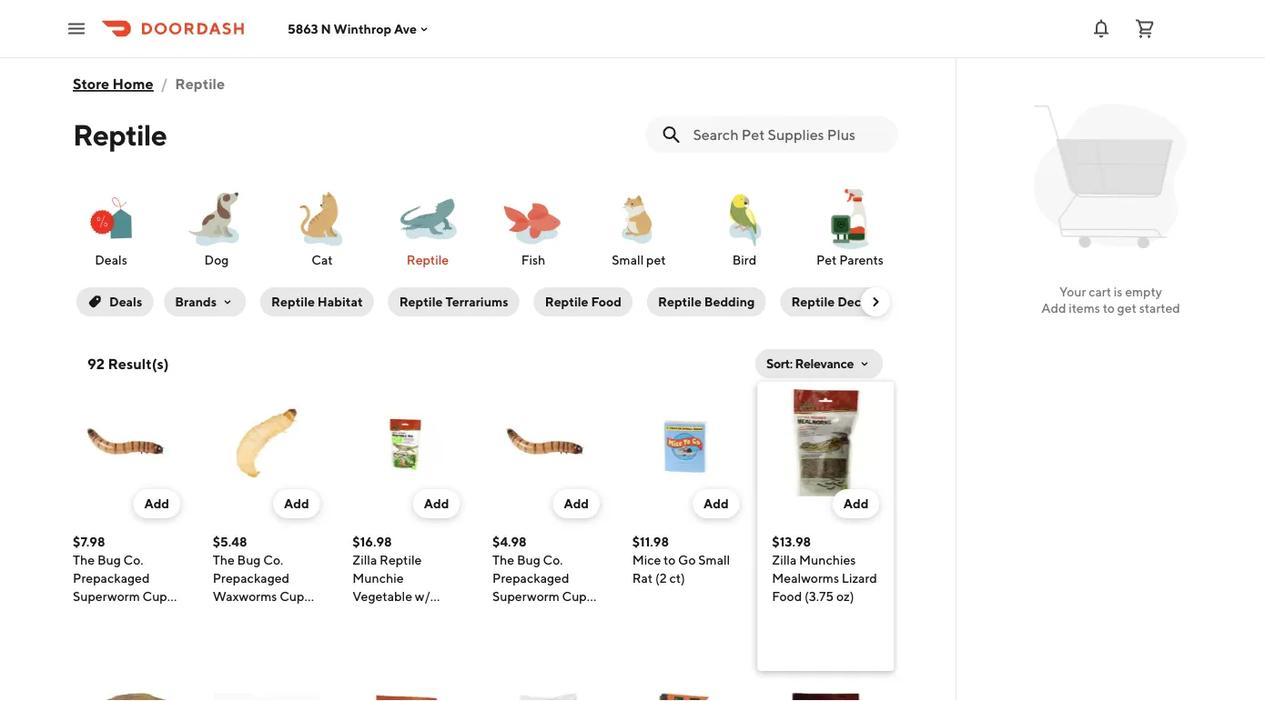 Task type: vqa. For each thing, say whether or not it's contained in the screenshot.
$$
no



Task type: describe. For each thing, give the bounding box(es) containing it.
v
[[403, 608, 412, 623]]

sort: relevance
[[766, 356, 854, 371]]

mealworms
[[772, 571, 839, 586]]

home
[[112, 75, 153, 92]]

reptile food button
[[534, 288, 633, 317]]

w/
[[415, 589, 430, 604]]

prepackaged for $5.48
[[213, 571, 290, 586]]

reptile down store home link
[[73, 117, 167, 152]]

empty retail cart image
[[1025, 91, 1196, 262]]

ct) for the bug co. prepackaged superworm cup (25 ct)
[[514, 608, 530, 623]]

habitat
[[318, 294, 363, 309]]

cup for the bug co. prepackaged superworm cup (25 ct)
[[562, 589, 587, 604]]

munchies
[[799, 553, 856, 568]]

add inside the your cart is empty add items to get started
[[1041, 301, 1066, 316]]

$11.98 mice to go small rat (2 ct)
[[632, 535, 730, 586]]

munchie
[[353, 571, 404, 586]]

zilla reptile munchies omnivore with calcium reptile food (4 oz) image
[[353, 694, 460, 702]]

reptile habitat button
[[260, 288, 374, 317]]

winthrop
[[334, 21, 391, 36]]

lizard
[[842, 571, 877, 586]]

add for $11.98 mice to go small rat (2 ct)
[[704, 496, 729, 511]]

deals inside "link"
[[95, 253, 127, 268]]

92
[[87, 355, 105, 373]]

zilla ground english walnut shells reptile bedding (5 qt) image
[[492, 694, 600, 702]]

bug for $5.48
[[237, 553, 261, 568]]

deals link
[[66, 186, 157, 269]]

zilla munchies mealworms lizard food (3.75 oz) image
[[772, 390, 879, 497]]

co. for $4.98
[[543, 553, 563, 568]]

store home / reptile
[[73, 75, 225, 92]]

reptile terrariums
[[399, 294, 508, 309]]

(2
[[655, 571, 667, 586]]

(50 for the bug co. prepackaged waxworms cup (50 ct)
[[213, 608, 234, 623]]

reptile food link
[[530, 284, 636, 320]]

empty
[[1125, 284, 1162, 299]]

$5.48 the bug co. prepackaged waxworms cup (50 ct)
[[213, 535, 304, 623]]

zilla for zilla reptile munchie vegetable w/ calcium v 4 (4 oz)
[[353, 553, 377, 568]]

zilla reptile munchies mealworms lizard food (5 oz) image
[[213, 694, 320, 702]]

fish image
[[501, 186, 566, 251]]

reptile inside 'link'
[[545, 294, 588, 309]]

reptile habitat link
[[257, 284, 377, 320]]

your
[[1059, 284, 1086, 299]]

zilla for zilla munchies mealworms lizard food (3.75 oz)
[[772, 553, 797, 568]]

reptile image
[[395, 186, 461, 251]]

$16.98
[[353, 535, 392, 550]]

co. for $5.48
[[263, 553, 283, 568]]

/
[[161, 75, 168, 92]]

(3.75
[[805, 589, 834, 604]]

$13.98 zilla munchies mealworms lizard food (3.75 oz)
[[772, 535, 877, 604]]

$5.48
[[213, 535, 247, 550]]

reptile down reptile image
[[407, 253, 449, 268]]

reptile left habitat
[[271, 294, 315, 309]]

bird image
[[712, 186, 777, 251]]

$7.98
[[73, 535, 105, 550]]

mice to go small rat (2 ct) image
[[632, 390, 740, 497]]

calcium
[[353, 608, 400, 623]]

get
[[1117, 301, 1137, 316]]

$13.98
[[772, 535, 811, 550]]

(4
[[425, 608, 437, 623]]

add for $7.98 the bug co. prepackaged superworm cup (50 ct)
[[144, 496, 169, 511]]

sort: relevance button
[[755, 349, 883, 379]]

started
[[1139, 301, 1180, 316]]

food inside $13.98 zilla munchies mealworms lizard food (3.75 oz)
[[772, 589, 802, 604]]

n
[[321, 21, 331, 36]]

bedding
[[704, 294, 755, 309]]

result(s)
[[108, 355, 169, 373]]

cat image
[[289, 186, 355, 251]]

go
[[678, 553, 696, 568]]

store home link
[[73, 66, 153, 102]]

exo terra reptile cave medium image
[[73, 694, 180, 702]]

reptile bedding
[[658, 294, 755, 309]]

reptile terrariums link
[[385, 284, 523, 320]]

the for the bug co. prepackaged superworm cup (25 ct)
[[492, 553, 514, 568]]

pet
[[816, 253, 837, 268]]

5863 n winthrop ave
[[288, 21, 417, 36]]

fish
[[521, 253, 545, 268]]

reptile food
[[545, 294, 622, 309]]



Task type: locate. For each thing, give the bounding box(es) containing it.
dog image
[[184, 186, 249, 251]]

3 cup from the left
[[562, 589, 587, 604]]

2 (50 from the left
[[213, 608, 234, 623]]

0 horizontal spatial co.
[[123, 553, 143, 568]]

add button
[[133, 490, 180, 519], [133, 490, 180, 519], [273, 490, 320, 519], [273, 490, 320, 519], [413, 490, 460, 519], [413, 490, 460, 519], [553, 490, 600, 519], [553, 490, 600, 519], [693, 490, 740, 519], [693, 490, 740, 519], [833, 490, 879, 519], [833, 490, 879, 519]]

superworm down $7.98
[[73, 589, 140, 604]]

4
[[415, 608, 422, 623]]

to inside the your cart is empty add items to get started
[[1103, 301, 1115, 316]]

reptile decor
[[791, 294, 873, 309]]

2 horizontal spatial bug
[[517, 553, 540, 568]]

bird link
[[699, 186, 790, 269]]

0 horizontal spatial food
[[591, 294, 622, 309]]

oz) inside $16.98 zilla reptile munchie vegetable w/ calcium v 4 (4 oz)
[[440, 608, 458, 623]]

pet parents
[[816, 253, 884, 268]]

1 cup from the left
[[142, 589, 167, 604]]

prepackaged for $4.98
[[492, 571, 569, 586]]

Search Pet Supplies Plus search field
[[693, 125, 883, 145]]

1 bug from the left
[[97, 553, 121, 568]]

ct) down $7.98
[[97, 608, 113, 623]]

the for the bug co. prepackaged waxworms cup (50 ct)
[[213, 553, 235, 568]]

reptile inside button
[[791, 294, 835, 309]]

0 vertical spatial food
[[591, 294, 622, 309]]

ct)
[[669, 571, 685, 586], [97, 608, 113, 623], [237, 608, 252, 623], [514, 608, 530, 623]]

add for $16.98 zilla reptile munchie vegetable w/ calcium v 4 (4 oz)
[[424, 496, 449, 511]]

0 vertical spatial to
[[1103, 301, 1115, 316]]

deals image
[[78, 186, 144, 251]]

3 prepackaged from the left
[[492, 571, 569, 586]]

3 bug from the left
[[517, 553, 540, 568]]

add for $13.98 zilla munchies mealworms lizard food (3.75 oz)
[[843, 496, 869, 511]]

brands button
[[164, 288, 246, 317]]

food down mealworms
[[772, 589, 802, 604]]

add up $4.98 the bug co. prepackaged superworm cup (25 ct)
[[564, 496, 589, 511]]

0 vertical spatial deals
[[95, 253, 127, 268]]

cat
[[312, 253, 333, 268]]

prepackaged down $4.98
[[492, 571, 569, 586]]

2 horizontal spatial cup
[[562, 589, 587, 604]]

your cart is empty add items to get started
[[1041, 284, 1180, 316]]

prepackaged inside the $7.98 the bug co. prepackaged superworm cup (50 ct)
[[73, 571, 150, 586]]

zilla fresh air screen cover for terrarium 12" x 16" image
[[632, 694, 740, 702]]

reptile habitat
[[271, 294, 363, 309]]

0 vertical spatial small
[[612, 253, 644, 268]]

2 zilla from the left
[[772, 553, 797, 568]]

0 horizontal spatial the
[[73, 553, 95, 568]]

1 horizontal spatial to
[[1103, 301, 1115, 316]]

co. inside the $7.98 the bug co. prepackaged superworm cup (50 ct)
[[123, 553, 143, 568]]

cup
[[142, 589, 167, 604], [280, 589, 304, 604], [562, 589, 587, 604]]

reptile decor button
[[780, 288, 884, 317]]

bug down $5.48
[[237, 553, 261, 568]]

next image
[[868, 295, 883, 309]]

the bug co. prepackaged superworm cup (50 ct) image
[[73, 390, 180, 497]]

1 horizontal spatial (50
[[213, 608, 234, 623]]

small pet link
[[593, 186, 684, 269]]

pet parents link
[[805, 186, 896, 269]]

2 prepackaged from the left
[[213, 571, 290, 586]]

reptile bedding button
[[647, 288, 766, 317]]

the down $5.48
[[213, 553, 235, 568]]

0 items, open order cart image
[[1134, 18, 1156, 40]]

dog link
[[171, 186, 262, 269]]

prepackaged up "waxworms"
[[213, 571, 290, 586]]

co. inside $5.48 the bug co. prepackaged waxworms cup (50 ct)
[[263, 553, 283, 568]]

2 horizontal spatial co.
[[543, 553, 563, 568]]

food
[[591, 294, 622, 309], [772, 589, 802, 604]]

terrariums
[[445, 294, 508, 309]]

1 horizontal spatial bug
[[237, 553, 261, 568]]

waxworms
[[213, 589, 277, 604]]

sort:
[[766, 356, 793, 371]]

deals button
[[73, 284, 157, 320], [76, 288, 153, 317]]

(25
[[492, 608, 512, 623]]

5863 n winthrop ave button
[[288, 21, 431, 36]]

deals down deals "image"
[[95, 253, 127, 268]]

bug down $4.98
[[517, 553, 540, 568]]

0 horizontal spatial oz)
[[440, 608, 458, 623]]

the for the bug co. prepackaged superworm cup (50 ct)
[[73, 553, 95, 568]]

add up $11.98 mice to go small rat (2 ct)
[[704, 496, 729, 511]]

parents
[[839, 253, 884, 268]]

1 horizontal spatial food
[[772, 589, 802, 604]]

1 horizontal spatial prepackaged
[[213, 571, 290, 586]]

(50 inside the $7.98 the bug co. prepackaged superworm cup (50 ct)
[[73, 608, 94, 623]]

add up $5.48 the bug co. prepackaged waxworms cup (50 ct)
[[284, 496, 309, 511]]

(50 for the bug co. prepackaged superworm cup (50 ct)
[[73, 608, 94, 623]]

1 superworm from the left
[[73, 589, 140, 604]]

2 bug from the left
[[237, 553, 261, 568]]

reptile up munchie
[[380, 553, 422, 568]]

add for $5.48 the bug co. prepackaged waxworms cup (50 ct)
[[284, 496, 309, 511]]

$11.98
[[632, 535, 669, 550]]

1 horizontal spatial the
[[213, 553, 235, 568]]

0 horizontal spatial superworm
[[73, 589, 140, 604]]

cup for the bug co. prepackaged superworm cup (50 ct)
[[142, 589, 167, 604]]

superworm inside the $7.98 the bug co. prepackaged superworm cup (50 ct)
[[73, 589, 140, 604]]

to left go
[[664, 553, 676, 568]]

the inside $4.98 the bug co. prepackaged superworm cup (25 ct)
[[492, 553, 514, 568]]

3 the from the left
[[492, 553, 514, 568]]

small inside $11.98 mice to go small rat (2 ct)
[[698, 553, 730, 568]]

bug
[[97, 553, 121, 568], [237, 553, 261, 568], [517, 553, 540, 568]]

2 the from the left
[[213, 553, 235, 568]]

store
[[73, 75, 109, 92]]

cup inside $4.98 the bug co. prepackaged superworm cup (25 ct)
[[562, 589, 587, 604]]

superworm for (25
[[492, 589, 559, 604]]

the inside the $7.98 the bug co. prepackaged superworm cup (50 ct)
[[73, 553, 95, 568]]

cat link
[[277, 186, 368, 269]]

deals up 92 result(s)
[[109, 294, 142, 309]]

prepackaged inside $5.48 the bug co. prepackaged waxworms cup (50 ct)
[[213, 571, 290, 586]]

ct) right (2
[[669, 571, 685, 586]]

3 co. from the left
[[543, 553, 563, 568]]

prepackaged
[[73, 571, 150, 586], [213, 571, 290, 586], [492, 571, 569, 586]]

ct) inside the $7.98 the bug co. prepackaged superworm cup (50 ct)
[[97, 608, 113, 623]]

1 vertical spatial food
[[772, 589, 802, 604]]

the
[[73, 553, 95, 568], [213, 553, 235, 568], [492, 553, 514, 568]]

cup for the bug co. prepackaged waxworms cup (50 ct)
[[280, 589, 304, 604]]

superworm
[[73, 589, 140, 604], [492, 589, 559, 604]]

reptile decor link
[[777, 284, 888, 320]]

ct) for the bug co. prepackaged waxworms cup (50 ct)
[[237, 608, 252, 623]]

0 horizontal spatial bug
[[97, 553, 121, 568]]

ct) inside $5.48 the bug co. prepackaged waxworms cup (50 ct)
[[237, 608, 252, 623]]

1 (50 from the left
[[73, 608, 94, 623]]

1 horizontal spatial superworm
[[492, 589, 559, 604]]

fish link
[[488, 186, 579, 269]]

dog
[[204, 253, 229, 268]]

zilla inside $13.98 zilla munchies mealworms lizard food (3.75 oz)
[[772, 553, 797, 568]]

co. inside $4.98 the bug co. prepackaged superworm cup (25 ct)
[[543, 553, 563, 568]]

(50
[[73, 608, 94, 623], [213, 608, 234, 623]]

small left pet
[[612, 253, 644, 268]]

add up the $7.98 the bug co. prepackaged superworm cup (50 ct)
[[144, 496, 169, 511]]

bug down $7.98
[[97, 553, 121, 568]]

2 cup from the left
[[280, 589, 304, 604]]

add for $4.98 the bug co. prepackaged superworm cup (25 ct)
[[564, 496, 589, 511]]

1 vertical spatial oz)
[[440, 608, 458, 623]]

small pet image
[[606, 186, 672, 251]]

2 superworm from the left
[[492, 589, 559, 604]]

small pet
[[612, 253, 666, 268]]

1 zilla from the left
[[353, 553, 377, 568]]

cup inside $5.48 the bug co. prepackaged waxworms cup (50 ct)
[[280, 589, 304, 604]]

(50 down "waxworms"
[[213, 608, 234, 623]]

decor
[[837, 294, 873, 309]]

ct) inside $4.98 the bug co. prepackaged superworm cup (25 ct)
[[514, 608, 530, 623]]

bug for $7.98
[[97, 553, 121, 568]]

add up $16.98 zilla reptile munchie vegetable w/ calcium v 4 (4 oz)
[[424, 496, 449, 511]]

add
[[1041, 301, 1066, 316], [144, 496, 169, 511], [284, 496, 309, 511], [424, 496, 449, 511], [564, 496, 589, 511], [704, 496, 729, 511], [843, 496, 869, 511]]

bug for $4.98
[[517, 553, 540, 568]]

zilla inside $16.98 zilla reptile munchie vegetable w/ calcium v 4 (4 oz)
[[353, 553, 377, 568]]

open menu image
[[66, 18, 87, 40]]

reptile left 'decor'
[[791, 294, 835, 309]]

ct) down "waxworms"
[[237, 608, 252, 623]]

5863
[[288, 21, 318, 36]]

co.
[[123, 553, 143, 568], [263, 553, 283, 568], [543, 553, 563, 568]]

$16.98 zilla reptile munchie vegetable w/ calcium v 4 (4 oz)
[[353, 535, 458, 623]]

2 co. from the left
[[263, 553, 283, 568]]

reptile link
[[382, 186, 473, 269]]

1 horizontal spatial oz)
[[836, 589, 854, 604]]

to
[[1103, 301, 1115, 316], [664, 553, 676, 568]]

superworm for (50
[[73, 589, 140, 604]]

reptile terrariums button
[[388, 288, 519, 317]]

reptile right / on the left of page
[[175, 75, 225, 92]]

oz)
[[836, 589, 854, 604], [440, 608, 458, 623]]

0 horizontal spatial to
[[664, 553, 676, 568]]

zilla down "$16.98"
[[353, 553, 377, 568]]

(50 inside $5.48 the bug co. prepackaged waxworms cup (50 ct)
[[213, 608, 234, 623]]

reptile inside $16.98 zilla reptile munchie vegetable w/ calcium v 4 (4 oz)
[[380, 553, 422, 568]]

2 horizontal spatial the
[[492, 553, 514, 568]]

reptile bedding link
[[643, 284, 769, 320]]

$4.98 the bug co. prepackaged superworm cup (25 ct)
[[492, 535, 587, 623]]

0 horizontal spatial zilla
[[353, 553, 377, 568]]

0 horizontal spatial small
[[612, 253, 644, 268]]

reptile down pet
[[658, 294, 702, 309]]

pet
[[646, 253, 666, 268]]

0 horizontal spatial cup
[[142, 589, 167, 604]]

reptile
[[175, 75, 225, 92], [73, 117, 167, 152], [407, 253, 449, 268], [271, 294, 315, 309], [399, 294, 443, 309], [545, 294, 588, 309], [658, 294, 702, 309], [791, 294, 835, 309], [380, 553, 422, 568]]

zilla down $13.98
[[772, 553, 797, 568]]

bird
[[732, 253, 757, 268]]

1 the from the left
[[73, 553, 95, 568]]

rat
[[632, 571, 653, 586]]

ave
[[394, 21, 417, 36]]

cup inside the $7.98 the bug co. prepackaged superworm cup (50 ct)
[[142, 589, 167, 604]]

$4.98
[[492, 535, 527, 550]]

food down small pet on the top
[[591, 294, 622, 309]]

add up munchies in the bottom right of the page
[[843, 496, 869, 511]]

to inside $11.98 mice to go small rat (2 ct)
[[664, 553, 676, 568]]

ct) for the bug co. prepackaged superworm cup (50 ct)
[[97, 608, 113, 623]]

reptile left 'terrariums'
[[399, 294, 443, 309]]

$7.98 the bug co. prepackaged superworm cup (50 ct)
[[73, 535, 167, 623]]

food inside reptile food button
[[591, 294, 622, 309]]

1 co. from the left
[[123, 553, 143, 568]]

the down $4.98
[[492, 553, 514, 568]]

the bug co. prepackaged waxworms cup (50 ct) image
[[213, 390, 320, 497]]

add down your
[[1041, 301, 1066, 316]]

0 vertical spatial oz)
[[836, 589, 854, 604]]

vegetable
[[353, 589, 412, 604]]

items
[[1069, 301, 1100, 316]]

1 horizontal spatial cup
[[280, 589, 304, 604]]

reptile down fish
[[545, 294, 588, 309]]

1 prepackaged from the left
[[73, 571, 150, 586]]

relevance
[[795, 356, 854, 371]]

zilla reptile munchie vegetable w/ calcium v 4 (4 oz) image
[[353, 390, 460, 497]]

notification bell image
[[1090, 18, 1112, 40]]

oz) down lizard
[[836, 589, 854, 604]]

1 vertical spatial deals
[[109, 294, 142, 309]]

92 result(s)
[[87, 355, 169, 373]]

small
[[612, 253, 644, 268], [698, 553, 730, 568]]

the inside $5.48 the bug co. prepackaged waxworms cup (50 ct)
[[213, 553, 235, 568]]

bug inside $5.48 the bug co. prepackaged waxworms cup (50 ct)
[[237, 553, 261, 568]]

superworm inside $4.98 the bug co. prepackaged superworm cup (25 ct)
[[492, 589, 559, 604]]

small right go
[[698, 553, 730, 568]]

prepackaged inside $4.98 the bug co. prepackaged superworm cup (25 ct)
[[492, 571, 569, 586]]

1 horizontal spatial small
[[698, 553, 730, 568]]

1 horizontal spatial zilla
[[772, 553, 797, 568]]

ct) inside $11.98 mice to go small rat (2 ct)
[[669, 571, 685, 586]]

0 horizontal spatial (50
[[73, 608, 94, 623]]

co. for $7.98
[[123, 553, 143, 568]]

is
[[1114, 284, 1123, 299]]

oz) right (4
[[440, 608, 458, 623]]

deals
[[95, 253, 127, 268], [109, 294, 142, 309]]

zilla
[[353, 553, 377, 568], [772, 553, 797, 568]]

superworm up (25
[[492, 589, 559, 604]]

1 vertical spatial to
[[664, 553, 676, 568]]

prepackaged for $7.98
[[73, 571, 150, 586]]

bug inside the $7.98 the bug co. prepackaged superworm cup (50 ct)
[[97, 553, 121, 568]]

the bug co. prepackaged superworm cup (25 ct) image
[[492, 390, 600, 497]]

to left get at the right of the page
[[1103, 301, 1115, 316]]

mice
[[632, 553, 661, 568]]

oz) inside $13.98 zilla munchies mealworms lizard food (3.75 oz)
[[836, 589, 854, 604]]

ct) right (25
[[514, 608, 530, 623]]

bug inside $4.98 the bug co. prepackaged superworm cup (25 ct)
[[517, 553, 540, 568]]

brands
[[175, 294, 217, 309]]

the down $7.98
[[73, 553, 95, 568]]

zilla reptile munchies omnivore mix lizard food (4 oz) image
[[772, 694, 879, 702]]

prepackaged down $7.98
[[73, 571, 150, 586]]

0 horizontal spatial prepackaged
[[73, 571, 150, 586]]

1 horizontal spatial co.
[[263, 553, 283, 568]]

(50 down $7.98
[[73, 608, 94, 623]]

cart
[[1089, 284, 1111, 299]]

1 vertical spatial small
[[698, 553, 730, 568]]

pet parents image
[[817, 186, 883, 251]]

2 horizontal spatial prepackaged
[[492, 571, 569, 586]]



